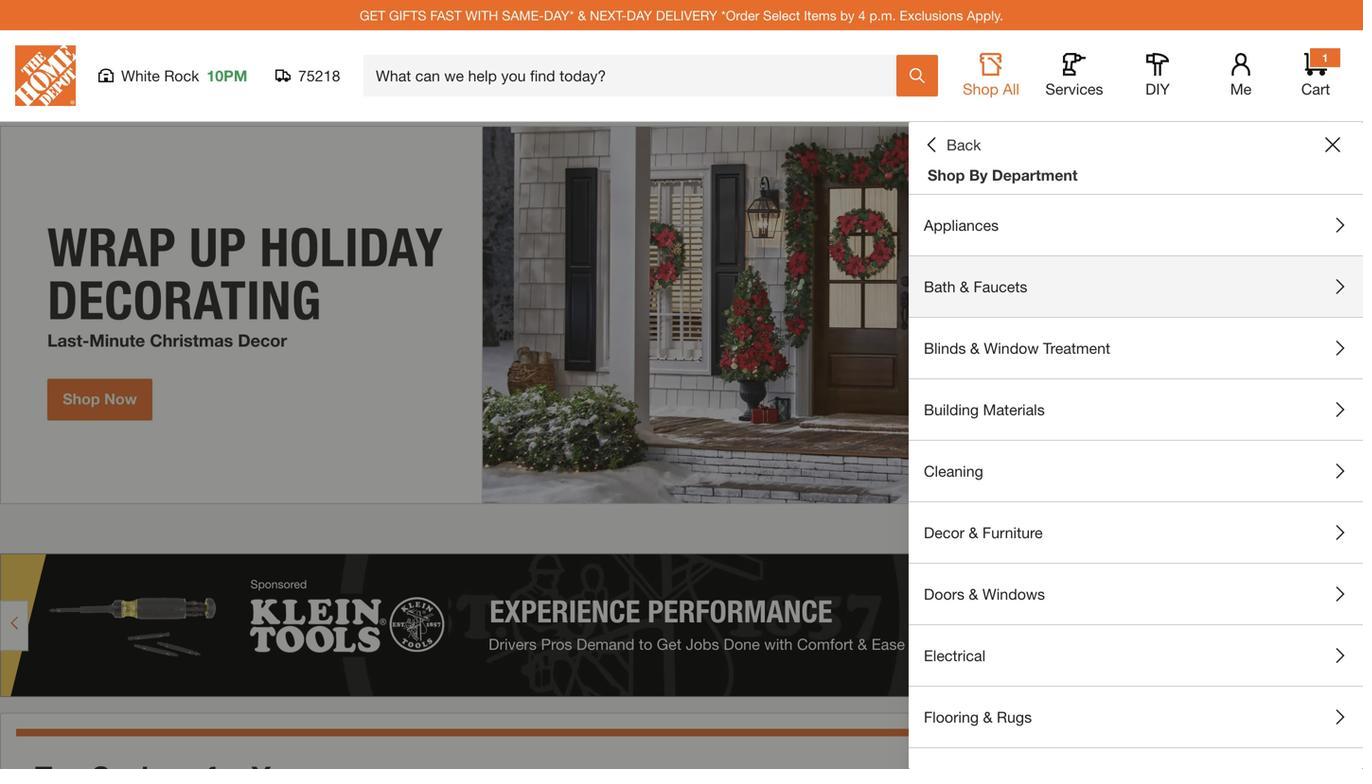Task type: locate. For each thing, give the bounding box(es) containing it.
& for decor
[[969, 524, 979, 542]]

& for blinds
[[971, 340, 980, 358]]

bath
[[924, 278, 956, 296]]

menu containing appliances
[[909, 195, 1364, 770]]

by
[[970, 166, 988, 184]]

blinds & window treatment
[[924, 340, 1111, 358]]

75218
[[298, 67, 340, 85]]

& right bath
[[960, 278, 970, 296]]

What can we help you find today? search field
[[376, 56, 896, 96]]

& left rugs
[[984, 709, 993, 727]]

shop all button
[[961, 53, 1022, 98]]

& for flooring
[[984, 709, 993, 727]]

shop left all
[[963, 80, 999, 98]]

75218 button
[[276, 66, 341, 85]]

faucets
[[974, 278, 1028, 296]]

& right doors
[[969, 586, 979, 604]]

cart
[[1302, 80, 1331, 98]]

diy button
[[1128, 53, 1189, 98]]

next slide image
[[1332, 522, 1347, 537]]

4
[[859, 7, 866, 23]]

flooring & rugs button
[[909, 688, 1364, 748]]

services
[[1046, 80, 1104, 98]]

diy
[[1146, 80, 1170, 98]]

get
[[360, 7, 386, 23]]

feedback link image
[[1338, 320, 1364, 422]]

decor
[[924, 524, 965, 542]]

all
[[1003, 80, 1020, 98]]

treatment
[[1044, 340, 1111, 358]]

p.m.
[[870, 7, 896, 23]]

next-
[[590, 7, 627, 23]]

rock
[[164, 67, 199, 85]]

1
[[1323, 51, 1329, 64]]

&
[[578, 7, 586, 23], [960, 278, 970, 296], [971, 340, 980, 358], [969, 524, 979, 542], [969, 586, 979, 604], [984, 709, 993, 727]]

same-
[[502, 7, 544, 23]]

& right 'decor'
[[969, 524, 979, 542]]

appliances button
[[909, 195, 1364, 256]]

decor & furniture
[[924, 524, 1043, 542]]

1 vertical spatial shop
[[928, 166, 965, 184]]

apply.
[[967, 7, 1004, 23]]

gifts
[[389, 7, 427, 23]]

shop
[[963, 80, 999, 98], [928, 166, 965, 184]]

menu
[[909, 195, 1364, 770]]

shop by department
[[928, 166, 1078, 184]]

items
[[804, 7, 837, 23]]

shop for shop all
[[963, 80, 999, 98]]

furniture
[[983, 524, 1043, 542]]

doors
[[924, 586, 965, 604]]

10pm
[[207, 67, 248, 85]]

me
[[1231, 80, 1252, 98]]

shop down back button
[[928, 166, 965, 184]]

& for doors
[[969, 586, 979, 604]]

exclusions
[[900, 7, 964, 23]]

by
[[841, 7, 855, 23]]

blinds & window treatment button
[[909, 318, 1364, 379]]

shop inside button
[[963, 80, 999, 98]]

& for bath
[[960, 278, 970, 296]]

0 vertical spatial shop
[[963, 80, 999, 98]]

& right "blinds"
[[971, 340, 980, 358]]



Task type: vqa. For each thing, say whether or not it's contained in the screenshot.
Ottomans link
no



Task type: describe. For each thing, give the bounding box(es) containing it.
cleaning button
[[909, 441, 1364, 502]]

white
[[121, 67, 160, 85]]

drawer close image
[[1326, 137, 1341, 152]]

bath & faucets
[[924, 278, 1028, 296]]

appliances
[[924, 216, 999, 234]]

windows
[[983, 586, 1046, 604]]

me button
[[1211, 53, 1272, 98]]

the home depot logo image
[[15, 45, 76, 106]]

select
[[763, 7, 801, 23]]

delivery
[[656, 7, 718, 23]]

flooring
[[924, 709, 979, 727]]

cart 1
[[1302, 51, 1331, 98]]

img for wrap up holiday decorating last-minute outdoor decor image
[[0, 126, 1364, 505]]

day
[[627, 7, 652, 23]]

day*
[[544, 7, 574, 23]]

window
[[984, 340, 1039, 358]]

get gifts fast with same-day* & next-day delivery *order select items by 4 p.m. exclusions apply.
[[360, 7, 1004, 23]]

building
[[924, 401, 979, 419]]

white rock 10pm
[[121, 67, 248, 85]]

building materials
[[924, 401, 1045, 419]]

flooring & rugs
[[924, 709, 1032, 727]]

back
[[947, 136, 982, 154]]

doors & windows
[[924, 586, 1046, 604]]

doors & windows button
[[909, 564, 1364, 625]]

blinds
[[924, 340, 966, 358]]

materials
[[984, 401, 1045, 419]]

services button
[[1045, 53, 1105, 98]]

& right the day*
[[578, 7, 586, 23]]

bath & faucets button
[[909, 257, 1364, 317]]

building materials button
[[909, 380, 1364, 440]]

department
[[992, 166, 1078, 184]]

cleaning
[[924, 463, 984, 481]]

rugs
[[997, 709, 1032, 727]]

electrical button
[[909, 626, 1364, 687]]

electrical
[[924, 647, 986, 665]]

*order
[[721, 7, 760, 23]]

decor & furniture button
[[909, 503, 1364, 563]]

back button
[[924, 135, 982, 154]]

shop for shop by department
[[928, 166, 965, 184]]

with
[[466, 7, 499, 23]]

shop all
[[963, 80, 1020, 98]]

fast
[[430, 7, 462, 23]]



